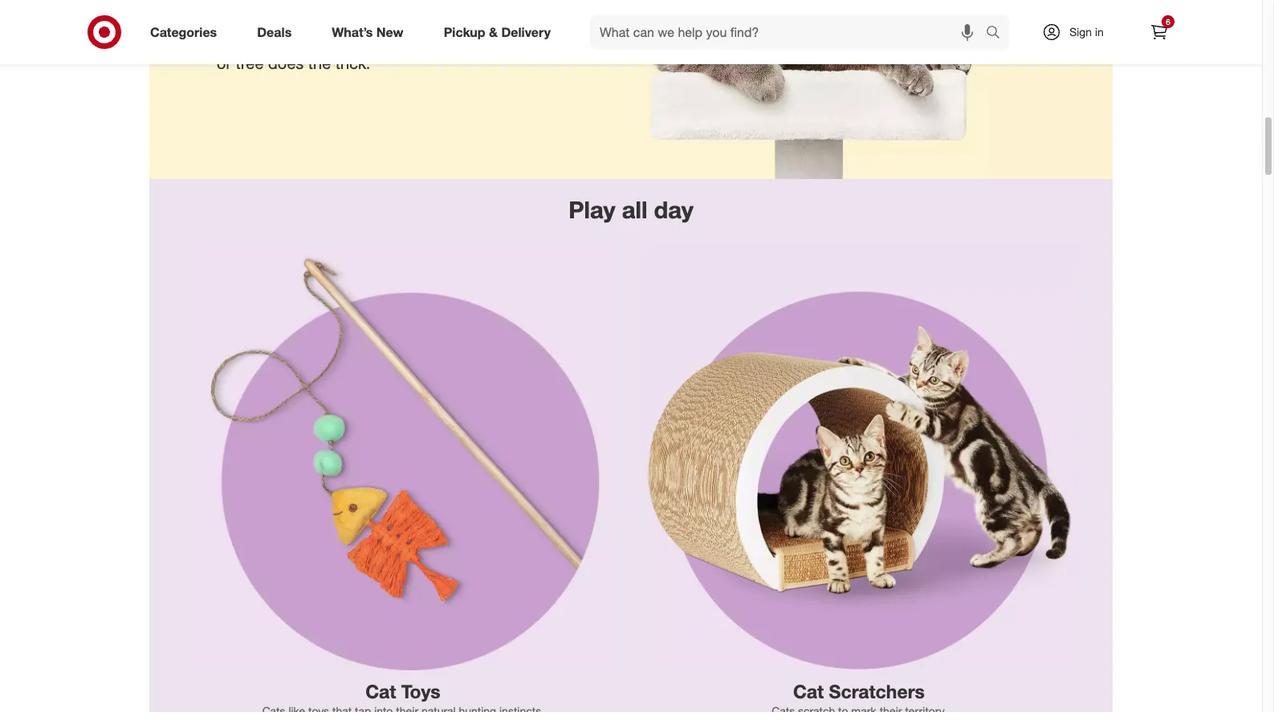 Task type: describe. For each thing, give the bounding box(es) containing it.
pickup & delivery
[[444, 24, 551, 40]]

all
[[622, 195, 648, 224]]

sign in link
[[1029, 14, 1129, 50]]

in
[[1095, 25, 1104, 39]]

their
[[293, 10, 325, 30]]

tower
[[435, 31, 475, 51]]

can
[[444, 0, 470, 8]]

out
[[265, 10, 289, 30]]

cats love to be up high so they can scope out their surroundings from a range of vantage points. a cat tower or tree does the trick.
[[217, 0, 475, 73]]

they
[[408, 0, 439, 8]]

what's new link
[[318, 14, 424, 50]]

love
[[254, 0, 283, 8]]

trick.
[[335, 53, 370, 73]]

play
[[569, 195, 616, 224]]

does
[[268, 53, 304, 73]]

day
[[654, 195, 694, 224]]

or
[[217, 53, 231, 73]]

categories link
[[137, 14, 237, 50]]

a
[[394, 31, 404, 51]]

cats
[[217, 0, 250, 8]]

cat scratchers
[[793, 680, 925, 703]]

of
[[262, 31, 276, 51]]

pickup
[[444, 24, 485, 40]]

scratchers
[[829, 680, 925, 703]]

points.
[[341, 31, 389, 51]]

cat for cat scratchers
[[793, 680, 824, 703]]

new
[[377, 24, 404, 40]]

sign
[[1070, 25, 1092, 39]]

cat for cat toys
[[366, 680, 396, 703]]

cat toys link
[[175, 227, 631, 712]]

what's
[[332, 24, 373, 40]]

toys
[[401, 680, 441, 703]]

surroundings
[[329, 10, 423, 30]]

vantage
[[280, 31, 337, 51]]

a
[[465, 10, 473, 30]]

search button
[[979, 14, 1018, 53]]



Task type: locate. For each thing, give the bounding box(es) containing it.
cat toys
[[366, 680, 441, 703]]

search
[[979, 25, 1018, 41]]

deals
[[257, 24, 292, 40]]

pickup & delivery link
[[430, 14, 571, 50]]

6 link
[[1142, 14, 1177, 50]]

sign in
[[1070, 25, 1104, 39]]

categories
[[150, 24, 217, 40]]

6
[[1166, 17, 1171, 27]]

1 horizontal spatial cat
[[793, 680, 824, 703]]

be
[[306, 0, 325, 8]]

cat
[[408, 31, 431, 51]]

deals link
[[243, 14, 312, 50]]

the
[[308, 53, 331, 73]]

high
[[352, 0, 382, 8]]

cat left "toys"
[[366, 680, 396, 703]]

cat scratchers link
[[631, 227, 1087, 712]]

to
[[288, 0, 302, 8]]

from
[[427, 10, 460, 30]]

scope
[[217, 10, 261, 30]]

so
[[387, 0, 404, 8]]

up
[[329, 0, 347, 8]]

play all day
[[569, 195, 694, 224]]

2 cat from the left
[[793, 680, 824, 703]]

&
[[489, 24, 498, 40]]

cat left scratchers
[[793, 680, 824, 703]]

1 cat from the left
[[366, 680, 396, 703]]

0 horizontal spatial cat
[[366, 680, 396, 703]]

tree
[[236, 53, 264, 73]]

cats love to be up high so they can scope out their surroundings from a range of vantage points. a cat tower or tree does the trick. link
[[149, 0, 1113, 179]]

delivery
[[501, 24, 551, 40]]

range
[[217, 31, 257, 51]]

cat
[[366, 680, 396, 703], [793, 680, 824, 703]]

What can we help you find? suggestions appear below search field
[[590, 14, 990, 50]]

what's new
[[332, 24, 404, 40]]



Task type: vqa. For each thing, say whether or not it's contained in the screenshot.
GIFTCARD associated with $12.99
no



